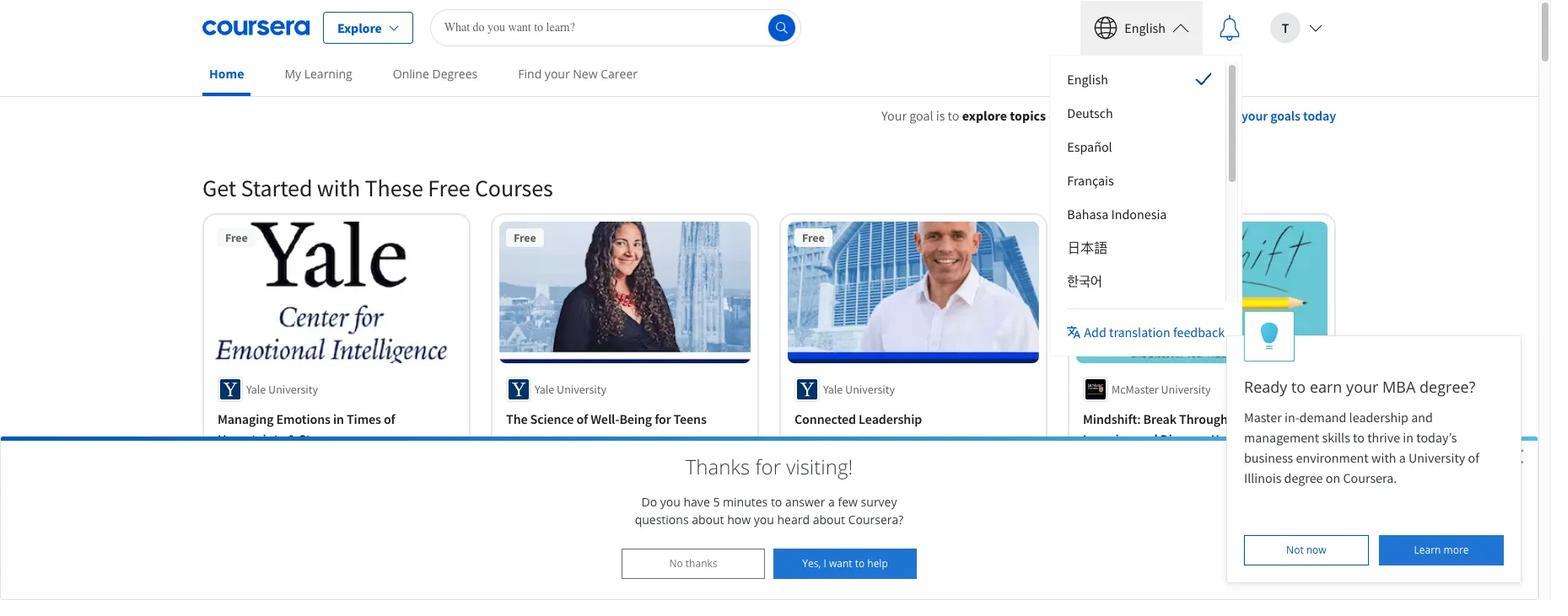 Task type: locate. For each thing, give the bounding box(es) containing it.
2 horizontal spatial yale university
[[823, 382, 895, 397]]

1 yale from the left
[[246, 382, 266, 397]]

1 vertical spatial your
[[1212, 431, 1238, 448]]

about down few
[[813, 512, 845, 528]]

well-
[[591, 411, 620, 427]]

of left work
[[1096, 107, 1108, 124]]

degree?
[[1420, 377, 1476, 397]]

your
[[545, 66, 570, 82], [1242, 107, 1268, 124], [1347, 377, 1379, 397]]

yale university up the science
[[535, 382, 607, 397]]

graduation cap image
[[1088, 171, 1109, 192]]

university up through
[[1161, 382, 1211, 397]]

to right is
[[948, 107, 960, 124]]

learn more
[[1414, 543, 1469, 558]]

1 vertical spatial your
[[1242, 107, 1268, 124]]

to inside master in-demand leadership and management skills to thrive in today's business environment with a university of illinois degree on coursera.
[[1353, 429, 1365, 446]]

english
[[1125, 19, 1166, 36], [1068, 70, 1109, 87]]

0 horizontal spatial yale
[[246, 382, 266, 397]]

my learning link
[[278, 55, 359, 93]]

1 horizontal spatial you
[[754, 512, 774, 528]]

of left ✕
[[1468, 450, 1480, 467]]

1 vertical spatial learning
[[1083, 431, 1134, 448]]

of right times
[[384, 411, 395, 427]]

about
[[692, 512, 724, 528], [813, 512, 845, 528]]

and down break
[[1136, 431, 1158, 448]]

0 vertical spatial for
[[655, 411, 671, 427]]

1 horizontal spatial learning
[[1083, 431, 1134, 448]]

1 yale university from the left
[[246, 382, 318, 397]]

2 vertical spatial your
[[1347, 377, 1379, 397]]

mba
[[1383, 377, 1416, 397]]

your inside dropdown button
[[1242, 107, 1268, 124]]

learning
[[304, 66, 352, 82], [1083, 431, 1134, 448]]

0 horizontal spatial english
[[1068, 70, 1109, 87]]

managing emotions in times of uncertainty & stress link
[[218, 409, 456, 449]]

1 horizontal spatial yale
[[535, 382, 555, 397]]

university up emotions
[[268, 382, 318, 397]]

0 vertical spatial and
[[1412, 409, 1433, 426]]

for right being
[[655, 411, 671, 427]]

3 yale university from the left
[[823, 382, 895, 397]]

work
[[1111, 107, 1142, 124]]

yale up connected
[[823, 382, 843, 397]]

find your new career
[[518, 66, 638, 82]]

about down 5
[[692, 512, 724, 528]]

2 vertical spatial a
[[829, 494, 835, 510]]

home link
[[202, 55, 251, 96]]

in inside the managing emotions in times of uncertainty & stress
[[333, 411, 344, 427]]

my learning
[[285, 66, 352, 82]]

한국어 button
[[1054, 264, 1226, 298]]

and up today's
[[1412, 409, 1433, 426]]

yale university for leadership
[[823, 382, 895, 397]]

in-
[[1285, 409, 1300, 426]]

you
[[660, 494, 681, 510], [754, 512, 774, 528]]

learning right my
[[304, 66, 352, 82]]

None search field
[[430, 9, 801, 46]]

a right as
[[1160, 107, 1167, 124]]

learn more link
[[1380, 536, 1504, 566]]

0 horizontal spatial a
[[829, 494, 835, 510]]

with inside master in-demand leadership and management skills to thrive in today's business environment with a university of illinois degree on coursera.
[[1372, 450, 1397, 467]]

in left times
[[333, 411, 344, 427]]

1 vertical spatial english
[[1068, 70, 1109, 87]]

emotions
[[276, 411, 331, 427]]

of
[[1096, 107, 1108, 124], [384, 411, 395, 427], [577, 411, 588, 427], [1468, 450, 1480, 467]]

mindshift:
[[1083, 411, 1141, 427]]

1 vertical spatial for
[[755, 453, 781, 481]]

0 vertical spatial with
[[317, 173, 360, 203]]

1 vertical spatial with
[[1372, 450, 1397, 467]]

university up well-
[[557, 382, 607, 397]]

not now
[[1287, 543, 1327, 558]]

add translation feedback button
[[1061, 316, 1232, 350]]

your
[[882, 107, 907, 124], [1212, 431, 1238, 448]]

free for connected
[[802, 230, 825, 246]]

university
[[268, 382, 318, 397], [557, 382, 607, 397], [845, 382, 895, 397], [1161, 382, 1211, 397], [1409, 450, 1466, 467]]

1 horizontal spatial for
[[755, 453, 781, 481]]

mcmaster university
[[1112, 382, 1211, 397]]

potential
[[1083, 451, 1135, 468]]

explore
[[337, 19, 382, 36]]

lightbulb tip image
[[1261, 322, 1279, 351]]

coursera image
[[202, 14, 310, 41]]

visiting!
[[786, 453, 853, 481]]

1 horizontal spatial and
[[1412, 409, 1433, 426]]

with left these at left
[[317, 173, 360, 203]]

&
[[288, 431, 296, 448]]

do
[[642, 494, 657, 510]]

0 vertical spatial english button
[[1081, 0, 1203, 54]]

mcmaster
[[1112, 382, 1159, 397]]

leadership
[[1350, 409, 1409, 426]]

yale university
[[246, 382, 318, 397], [535, 382, 607, 397], [823, 382, 895, 397]]

now
[[1307, 543, 1327, 558]]

want
[[829, 557, 853, 571]]

2 horizontal spatial your
[[1347, 377, 1379, 397]]

a left few
[[829, 494, 835, 510]]

your right find at the top of the page
[[545, 66, 570, 82]]

your inside alice element
[[1347, 377, 1379, 397]]

in
[[333, 411, 344, 427], [1403, 429, 1414, 446]]

for up minutes
[[755, 453, 781, 481]]

repeat image
[[1088, 232, 1109, 252]]

get started with these free courses collection element
[[192, 146, 1347, 589]]

of left well-
[[577, 411, 588, 427]]

2 yale from the left
[[535, 382, 555, 397]]

2 horizontal spatial yale
[[823, 382, 843, 397]]

0 horizontal spatial and
[[1136, 431, 1158, 448]]

not now button
[[1244, 536, 1369, 566]]

a inside master in-demand leadership and management skills to thrive in today's business environment with a university of illinois degree on coursera.
[[1399, 450, 1406, 467]]

a inside do you have 5 minutes to answer a few survey questions about how you heard about coursera?
[[829, 494, 835, 510]]

thanks
[[686, 557, 718, 571]]

0 horizontal spatial in
[[333, 411, 344, 427]]

0 horizontal spatial for
[[655, 411, 671, 427]]

your up the leadership on the right bottom of page
[[1347, 377, 1379, 397]]

to left help
[[855, 557, 865, 571]]

line chart image
[[1088, 202, 1109, 222]]

1 horizontal spatial english
[[1125, 19, 1166, 36]]

日本語 button
[[1054, 231, 1226, 264]]

français
[[1068, 172, 1114, 189]]

university down today's
[[1409, 450, 1466, 467]]

to up heard
[[771, 494, 782, 510]]

your for find
[[545, 66, 570, 82]]

0 vertical spatial your
[[545, 66, 570, 82]]

yale up the science
[[535, 382, 555, 397]]

in inside master in-demand leadership and management skills to thrive in today's business environment with a university of illinois degree on coursera.
[[1403, 429, 1414, 446]]

illinois
[[1244, 470, 1282, 487]]

a inside 'main content'
[[1160, 107, 1167, 124]]

1 horizontal spatial your
[[1212, 431, 1238, 448]]

your down through
[[1212, 431, 1238, 448]]

한국어
[[1068, 273, 1103, 290]]

0 vertical spatial in
[[333, 411, 344, 427]]

you right how
[[754, 512, 774, 528]]

managing emotions in times of uncertainty & stress
[[218, 411, 395, 448]]

in right thrive
[[1403, 429, 1414, 446]]

english button
[[1081, 0, 1203, 54], [1054, 62, 1226, 96]]

0 horizontal spatial with
[[317, 173, 360, 203]]

1 horizontal spatial about
[[813, 512, 845, 528]]

1 vertical spatial english button
[[1054, 62, 1226, 96]]

connected leadership
[[795, 411, 922, 427]]

free
[[428, 173, 470, 203], [225, 230, 248, 246], [514, 230, 536, 246], [802, 230, 825, 246], [1091, 230, 1113, 246]]

to up management
[[1289, 411, 1301, 427]]

science
[[530, 411, 574, 427]]

feedback
[[1174, 324, 1225, 341]]

2 yale university from the left
[[535, 382, 607, 397]]

mindshift: break through obstacles to learning and discover your hidden potential link
[[1083, 409, 1321, 470]]

2 horizontal spatial a
[[1399, 450, 1406, 467]]

1 horizontal spatial a
[[1160, 107, 1167, 124]]

yale for managing
[[246, 382, 266, 397]]

1 horizontal spatial in
[[1403, 429, 1414, 446]]

1 vertical spatial and
[[1136, 431, 1158, 448]]

1 vertical spatial a
[[1399, 450, 1406, 467]]

0 vertical spatial your
[[882, 107, 907, 124]]

with down thrive
[[1372, 450, 1397, 467]]

thrive
[[1368, 429, 1401, 446]]

no thanks button
[[622, 549, 765, 580]]

questions
[[635, 512, 689, 528]]

deutsch button
[[1054, 96, 1226, 130]]

with
[[317, 173, 360, 203], [1372, 450, 1397, 467]]

1 horizontal spatial your
[[1242, 107, 1268, 124]]

learning inside mindshift: break through obstacles to learning and discover your hidden potential
[[1083, 431, 1134, 448]]

yale university up emotions
[[246, 382, 318, 397]]

0 vertical spatial learning
[[304, 66, 352, 82]]

learning up potential
[[1083, 431, 1134, 448]]

to right skills
[[1353, 429, 1365, 446]]

0 horizontal spatial yale university
[[246, 382, 318, 397]]

1 horizontal spatial yale university
[[535, 382, 607, 397]]

coursera.
[[1343, 470, 1397, 487]]

2 about from the left
[[813, 512, 845, 528]]

smile image
[[1088, 262, 1109, 283]]

a down thrive
[[1399, 450, 1406, 467]]

online
[[393, 66, 429, 82]]

0 horizontal spatial about
[[692, 512, 724, 528]]

alice element
[[1227, 311, 1522, 584]]

yale for connected
[[823, 382, 843, 397]]

3 yale from the left
[[823, 382, 843, 397]]

yale for the
[[535, 382, 555, 397]]

yale up managing
[[246, 382, 266, 397]]

you up questions
[[660, 494, 681, 510]]

0 vertical spatial you
[[660, 494, 681, 510]]

français button
[[1054, 163, 1226, 197]]

your right set
[[1242, 107, 1268, 124]]

0 horizontal spatial your
[[545, 66, 570, 82]]

bahasa indonesia button
[[1054, 197, 1226, 231]]

survey
[[861, 494, 897, 510]]

today's
[[1417, 429, 1457, 446]]

1 horizontal spatial with
[[1372, 450, 1397, 467]]

1 vertical spatial in
[[1403, 429, 1414, 446]]

the science of well-being for teens link
[[506, 409, 744, 429]]

bahasa indonesia
[[1068, 205, 1167, 222]]

set
[[1221, 107, 1239, 124]]

bahasa
[[1068, 205, 1109, 222]]

0 vertical spatial a
[[1160, 107, 1167, 124]]

degree
[[1285, 470, 1323, 487]]

obstacles
[[1231, 411, 1286, 427]]

discover
[[1161, 431, 1210, 448]]

skills
[[1322, 429, 1351, 446]]

thanks for visiting!
[[686, 453, 853, 481]]

find
[[518, 66, 542, 82]]

yale university up connected leadership
[[823, 382, 895, 397]]

your left "goal"
[[882, 107, 907, 124]]

university up connected leadership
[[845, 382, 895, 397]]

earn your degree collection element
[[202, 589, 1336, 601]]

and
[[1412, 409, 1433, 426], [1136, 431, 1158, 448]]



Task type: describe. For each thing, give the bounding box(es) containing it.
to left earn
[[1292, 377, 1306, 397]]

free for mindshift:
[[1091, 230, 1113, 246]]

english inside 'menu'
[[1068, 70, 1109, 87]]

master in-demand leadership and management skills to thrive in today's business environment with a university of illinois degree on coursera.
[[1244, 409, 1482, 487]]

5
[[713, 494, 720, 510]]

answer
[[785, 494, 825, 510]]

career
[[601, 66, 638, 82]]

0 horizontal spatial learning
[[304, 66, 352, 82]]

set your goals today button
[[1212, 105, 1336, 126]]

coursera?
[[848, 512, 904, 528]]

yale university for emotions
[[246, 382, 318, 397]]

to inside do you have 5 minutes to answer a few survey questions about how you heard about coursera?
[[771, 494, 782, 510]]

university inside master in-demand leadership and management skills to thrive in today's business environment with a university of illinois degree on coursera.
[[1409, 450, 1466, 467]]

help
[[868, 557, 888, 571]]

connected leadership link
[[795, 409, 1033, 429]]

your goal is to explore topics outside of work as a mayor
[[882, 107, 1207, 124]]

learn
[[1414, 543, 1441, 558]]

i
[[824, 557, 827, 571]]

thanks
[[686, 453, 750, 481]]

degrees
[[432, 66, 478, 82]]

✕
[[1509, 442, 1525, 470]]

✕ button
[[1509, 442, 1525, 470]]

español
[[1068, 138, 1113, 155]]

environment
[[1296, 450, 1369, 467]]

of inside "the science of well-being for teens" link
[[577, 411, 588, 427]]

the
[[506, 411, 528, 427]]

hidden
[[1240, 431, 1282, 448]]

new
[[573, 66, 598, 82]]

0 horizontal spatial your
[[882, 107, 907, 124]]

today
[[1303, 107, 1336, 124]]

to inside mindshift: break through obstacles to learning and discover your hidden potential
[[1289, 411, 1301, 427]]

set your goals today
[[1221, 107, 1336, 124]]

0 vertical spatial english
[[1125, 19, 1166, 36]]

university for break
[[1161, 382, 1211, 397]]

your for set
[[1242, 107, 1268, 124]]

mayor
[[1170, 107, 1207, 124]]

business
[[1244, 450, 1294, 467]]

english button for español button
[[1054, 62, 1226, 96]]

management
[[1244, 429, 1320, 446]]

mindshift: break through obstacles to learning and discover your hidden potential
[[1083, 411, 1301, 468]]

explore button
[[323, 11, 413, 43]]

courses
[[475, 173, 553, 203]]

to inside yes, i want to help button
[[855, 557, 865, 571]]

of inside master in-demand leadership and management skills to thrive in today's business environment with a university of illinois degree on coursera.
[[1468, 450, 1480, 467]]

university for emotions
[[268, 382, 318, 397]]

connected
[[795, 411, 856, 427]]

the science of well-being for teens
[[506, 411, 707, 427]]

help center image
[[1495, 557, 1515, 577]]

outside
[[1049, 107, 1094, 124]]

university for leadership
[[845, 382, 895, 397]]

of inside the managing emotions in times of uncertainty & stress
[[384, 411, 395, 427]]

have
[[684, 494, 710, 510]]

get
[[202, 173, 236, 203]]

minutes
[[723, 494, 768, 510]]

for inside "the science of well-being for teens" link
[[655, 411, 671, 427]]

goal
[[910, 107, 934, 124]]

add
[[1084, 324, 1107, 341]]

get started with these free courses main content
[[0, 85, 1539, 601]]

break
[[1144, 411, 1177, 427]]

on
[[1326, 470, 1341, 487]]

topics
[[1010, 107, 1046, 124]]

course
[[795, 491, 829, 506]]

teens
[[674, 411, 707, 427]]

english menu
[[1054, 62, 1239, 332]]

yes, i want to help
[[803, 557, 888, 571]]

find your new career link
[[511, 55, 645, 93]]

how
[[727, 512, 751, 528]]

english button for t popup button
[[1081, 0, 1203, 54]]

1 about from the left
[[692, 512, 724, 528]]

español button
[[1054, 130, 1226, 163]]

online degrees
[[393, 66, 478, 82]]

online degrees link
[[386, 55, 484, 93]]

yale university for science
[[535, 382, 607, 397]]

t
[[1282, 19, 1289, 36]]

and inside mindshift: break through obstacles to learning and discover your hidden potential
[[1136, 431, 1158, 448]]

yes,
[[803, 557, 821, 571]]

and inside master in-demand leadership and management skills to thrive in today's business environment with a university of illinois degree on coursera.
[[1412, 409, 1433, 426]]

university for science
[[557, 382, 607, 397]]

free for the
[[514, 230, 536, 246]]

managing
[[218, 411, 274, 427]]

few
[[838, 494, 858, 510]]

more
[[1444, 543, 1469, 558]]

your inside mindshift: break through obstacles to learning and discover your hidden potential
[[1212, 431, 1238, 448]]

0 horizontal spatial you
[[660, 494, 681, 510]]

get started with these free courses
[[202, 173, 553, 203]]

no
[[669, 557, 683, 571]]

these
[[365, 173, 423, 203]]

What do you want to learn? text field
[[430, 9, 801, 46]]

heard
[[777, 512, 810, 528]]

as
[[1144, 107, 1157, 124]]

indonesia
[[1112, 205, 1167, 222]]

no thanks
[[669, 557, 718, 571]]

deutsch
[[1068, 104, 1113, 121]]

goals
[[1271, 107, 1301, 124]]

with inside 'main content'
[[317, 173, 360, 203]]

add translation feedback
[[1084, 324, 1225, 341]]

1 vertical spatial you
[[754, 512, 774, 528]]

master
[[1244, 409, 1282, 426]]

日本語
[[1068, 239, 1108, 256]]

not
[[1287, 543, 1304, 558]]

earn
[[1310, 377, 1343, 397]]



Task type: vqa. For each thing, say whether or not it's contained in the screenshot.
pm inside the What is Generative AI? Due, Nov 19, 11:59 PM PST Quiz • 5 questions • Grade: --
no



